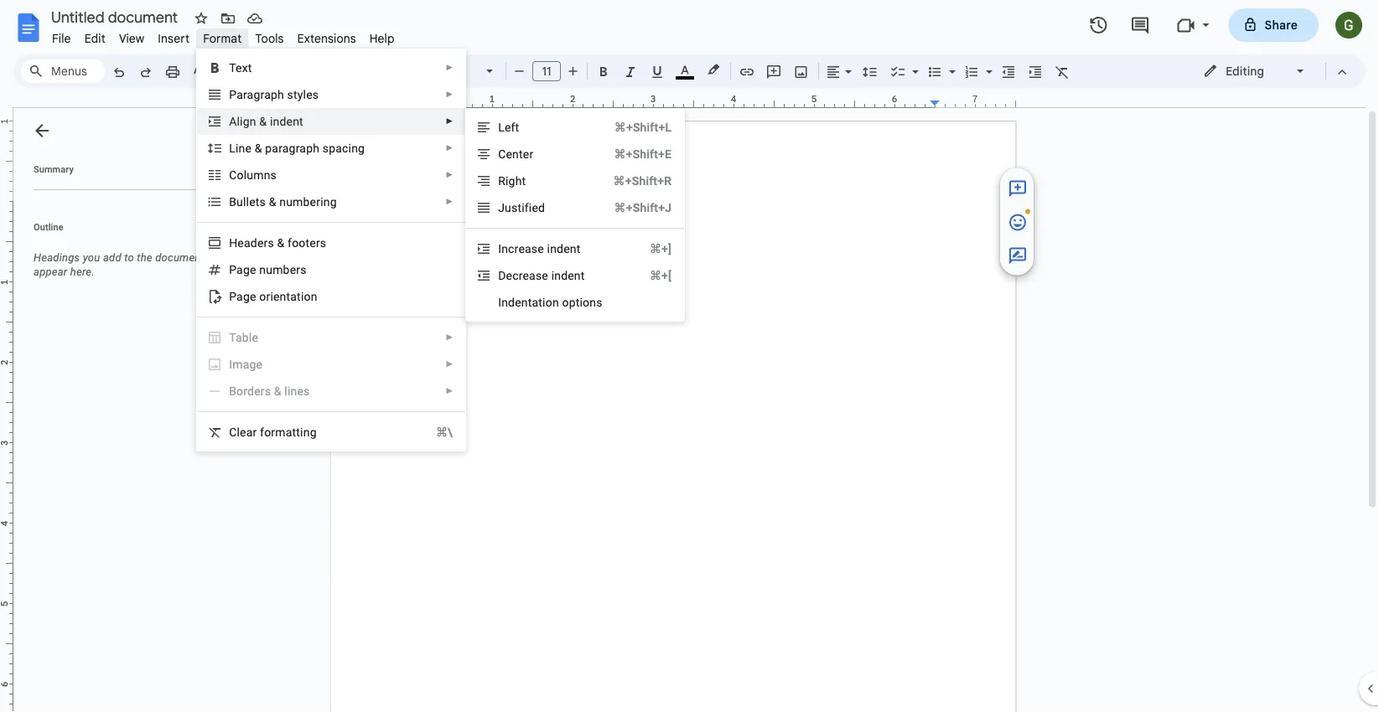 Task type: describe. For each thing, give the bounding box(es) containing it.
a
[[229, 114, 237, 128]]

s for n
[[271, 168, 277, 182]]

bulle
[[229, 195, 256, 209]]

menu item containing i
[[207, 356, 454, 373]]

d ecrease indent
[[498, 269, 585, 283]]

line & paragraph spacing l element
[[229, 141, 370, 155]]

appear
[[34, 266, 67, 278]]

1 ► from the top
[[446, 63, 454, 73]]

Rename text field
[[45, 7, 188, 27]]

Font size field
[[533, 61, 568, 82]]

& inside menu item
[[274, 385, 282, 398]]

format
[[203, 31, 242, 46]]

⌘+shift+j element
[[594, 200, 672, 216]]

s for t
[[260, 195, 266, 209]]

indent for i ncrease indent
[[547, 242, 581, 256]]

► for p aragraph styles
[[446, 90, 454, 99]]

indent for d ecrease indent
[[552, 269, 585, 283]]

styles
[[287, 88, 319, 101]]

insert image image
[[792, 60, 811, 83]]

2 vertical spatial n
[[553, 296, 559, 309]]

l for ine
[[229, 141, 236, 155]]

align & indent a element
[[229, 114, 308, 128]]

⌘+shift+j
[[614, 201, 672, 215]]

justified j element
[[498, 201, 550, 215]]

c lear formatting
[[229, 426, 317, 439]]

page for page n u mbers
[[229, 263, 256, 277]]

⌘+]
[[650, 242, 672, 256]]

⌘+shift+e
[[614, 147, 672, 161]]

text color image
[[676, 60, 694, 80]]

menu containing l
[[466, 108, 685, 322]]

main toolbar
[[104, 0, 1124, 476]]

l for eft
[[498, 120, 505, 134]]

line & paragraph spacing image
[[861, 60, 880, 83]]

l eft
[[498, 120, 519, 134]]

insert
[[158, 31, 190, 46]]

page numbers u element
[[229, 263, 312, 277]]

& for ine
[[255, 141, 262, 155]]

the
[[137, 252, 152, 264]]

► for a lign & indent
[[446, 117, 454, 126]]

columns n element
[[229, 168, 282, 182]]

lign
[[237, 114, 256, 128]]

tools
[[255, 31, 284, 46]]

i for m
[[229, 358, 232, 372]]

p
[[229, 88, 237, 101]]

t
[[256, 195, 260, 209]]

suggest edits image
[[1008, 246, 1028, 266]]

► for s
[[446, 170, 454, 180]]

formatting
[[260, 426, 317, 439]]

add comment image
[[1008, 179, 1028, 199]]

summary
[[34, 164, 74, 174]]

⌘+shift+r
[[614, 174, 672, 188]]

ncrease
[[502, 242, 544, 256]]

file
[[52, 31, 71, 46]]

m
[[232, 358, 243, 372]]

⌘+left bracket element
[[630, 268, 672, 284]]

⌘backslash element
[[416, 424, 453, 441]]

right r element
[[498, 174, 531, 188]]

file menu item
[[45, 29, 78, 48]]

j
[[498, 201, 505, 215]]

colum
[[229, 168, 264, 182]]

⌘+shift+l element
[[594, 119, 672, 136]]

bullets & numbering t element
[[229, 195, 342, 209]]

format menu item
[[196, 29, 249, 48]]

⌘\
[[436, 426, 453, 439]]

lear
[[237, 426, 257, 439]]

u
[[266, 263, 273, 277]]

text s element
[[229, 61, 257, 75]]

insert menu item
[[151, 29, 196, 48]]

mbers
[[273, 263, 307, 277]]

i for ncrease
[[498, 242, 502, 256]]

summary heading
[[34, 163, 74, 176]]

editing button
[[1192, 59, 1318, 84]]

page orientation 3 element
[[229, 290, 323, 304]]

► for l ine & paragraph spacing
[[446, 143, 454, 153]]

arial option
[[430, 60, 476, 83]]

indentati o n options
[[498, 296, 603, 309]]

i ncrease indent
[[498, 242, 581, 256]]

numbering
[[279, 195, 337, 209]]

& for lign
[[259, 114, 267, 128]]

l ine & paragraph spacing
[[229, 141, 365, 155]]

page orientation
[[229, 290, 318, 304]]

► for age
[[446, 360, 454, 369]]

headings you add to the document will appear here.
[[34, 252, 224, 278]]

clear formatting c element
[[229, 426, 322, 439]]

view menu item
[[112, 29, 151, 48]]

headers & footers h element
[[229, 236, 331, 250]]



Task type: locate. For each thing, give the bounding box(es) containing it.
editing
[[1226, 64, 1265, 78]]

n left options
[[553, 296, 559, 309]]

5 ► from the top
[[446, 170, 454, 180]]

indent up paragraph
[[270, 114, 303, 128]]

bulleted list menu image
[[945, 60, 956, 66]]

you
[[83, 252, 100, 264]]

add emoji reaction image
[[1008, 213, 1028, 233]]

1 vertical spatial indent
[[547, 242, 581, 256]]

page for page orientation
[[229, 290, 256, 304]]

table 2 element
[[229, 331, 263, 345]]

r
[[498, 174, 506, 188]]

document
[[155, 252, 205, 264]]

application
[[0, 0, 1380, 713]]

indentation options o element
[[498, 296, 608, 309]]

r ight
[[498, 174, 526, 188]]

increase indent i element
[[498, 242, 586, 256]]

s right 'colum'
[[271, 168, 277, 182]]

► inside borders & lines menu item
[[446, 387, 454, 396]]

► for s & numbering
[[446, 197, 454, 207]]

Star checkbox
[[190, 7, 213, 30]]

eaders
[[238, 236, 274, 250]]

& for eaders
[[277, 236, 285, 250]]

share
[[1265, 18, 1298, 32]]

document outline element
[[13, 108, 242, 713]]

2 page from the top
[[229, 290, 256, 304]]

will
[[207, 252, 224, 264]]

page n u mbers
[[229, 263, 307, 277]]

i inside menu item
[[229, 358, 232, 372]]

d
[[498, 269, 506, 283]]

1 vertical spatial i
[[229, 358, 232, 372]]

borders & lines q element
[[229, 385, 315, 398]]

age
[[243, 358, 263, 372]]

1 horizontal spatial s
[[271, 168, 277, 182]]

9 ► from the top
[[446, 387, 454, 396]]

decrease indent d element
[[498, 269, 590, 283]]

1 vertical spatial n
[[259, 263, 266, 277]]

page down the 'page n u mbers' at the left
[[229, 290, 256, 304]]

n up "bulle t s & numbering"
[[264, 168, 271, 182]]

a lign & indent
[[229, 114, 303, 128]]

aragraph
[[237, 88, 284, 101]]

bulle t s & numbering
[[229, 195, 337, 209]]

enter
[[506, 147, 534, 161]]

1 vertical spatial page
[[229, 290, 256, 304]]

menu containing text
[[196, 49, 466, 452]]

Menus field
[[21, 60, 105, 83]]

ine
[[236, 141, 252, 155]]

spacing
[[323, 141, 365, 155]]

footers
[[288, 236, 326, 250]]

view
[[119, 31, 144, 46]]

► inside menu item
[[446, 360, 454, 369]]

p aragraph styles
[[229, 88, 319, 101]]

outline heading
[[13, 221, 242, 244]]

right margin image
[[931, 95, 1016, 107]]

indent
[[270, 114, 303, 128], [547, 242, 581, 256], [552, 269, 585, 283]]

headings
[[34, 252, 80, 264]]

arial
[[430, 64, 455, 78]]

1 vertical spatial s
[[260, 195, 266, 209]]

paragraph styles p element
[[229, 88, 324, 101]]

1 vertical spatial l
[[229, 141, 236, 155]]

mode and view toolbar
[[1191, 55, 1356, 88]]

edit menu item
[[78, 29, 112, 48]]

n for u
[[259, 263, 266, 277]]

1 horizontal spatial c
[[498, 147, 506, 161]]

& right eaders
[[277, 236, 285, 250]]

indentati
[[498, 296, 546, 309]]

7 ► from the top
[[446, 333, 454, 343]]

⌘+shift+r element
[[593, 173, 672, 190]]

to
[[124, 252, 134, 264]]

image m element
[[229, 358, 268, 372]]

checklist menu image
[[908, 60, 919, 66]]

h eaders & footers
[[229, 236, 326, 250]]

eft
[[505, 120, 519, 134]]

Font size text field
[[533, 61, 560, 81]]

l
[[498, 120, 505, 134], [229, 141, 236, 155]]

s
[[271, 168, 277, 182], [260, 195, 266, 209]]

indent up the decrease indent d element at the top
[[547, 242, 581, 256]]

c up r
[[498, 147, 506, 161]]

j ustified
[[498, 201, 545, 215]]

0 vertical spatial s
[[271, 168, 277, 182]]

menu bar banner
[[0, 0, 1380, 713]]

i left age
[[229, 358, 232, 372]]

0 vertical spatial page
[[229, 263, 256, 277]]

⌘+right bracket element
[[630, 241, 672, 257]]

& right t
[[269, 195, 276, 209]]

application containing share
[[0, 0, 1380, 713]]

paragraph
[[265, 141, 320, 155]]

center c element
[[498, 147, 539, 161]]

menu bar containing file
[[45, 22, 401, 49]]

page
[[229, 263, 256, 277], [229, 290, 256, 304]]

menu
[[196, 49, 466, 452], [466, 108, 685, 322]]

⌘+shift+l
[[615, 120, 672, 134]]

0 vertical spatial l
[[498, 120, 505, 134]]

i
[[498, 242, 502, 256], [229, 358, 232, 372]]

orientation
[[259, 290, 318, 304]]

0 vertical spatial indent
[[270, 114, 303, 128]]

extensions
[[297, 31, 356, 46]]

here.
[[70, 266, 95, 278]]

0 vertical spatial c
[[498, 147, 506, 161]]

c down borders in the left bottom of the page
[[229, 426, 237, 439]]

extensions menu item
[[291, 29, 363, 48]]

table
[[229, 331, 258, 345]]

8 ► from the top
[[446, 360, 454, 369]]

4 ► from the top
[[446, 143, 454, 153]]

n
[[264, 168, 271, 182], [259, 263, 266, 277], [553, 296, 559, 309]]

menu bar inside menu bar banner
[[45, 22, 401, 49]]

► inside table 'menu item'
[[446, 333, 454, 343]]

⌘+shift+e element
[[594, 146, 672, 163]]

ight
[[506, 174, 526, 188]]

⌘+[
[[650, 269, 672, 283]]

1 vertical spatial c
[[229, 426, 237, 439]]

text
[[229, 61, 252, 75]]

c for lear
[[229, 426, 237, 439]]

share button
[[1229, 8, 1319, 42]]

highlight color image
[[704, 60, 723, 80]]

h
[[229, 236, 238, 250]]

0 horizontal spatial s
[[260, 195, 266, 209]]

menu bar
[[45, 22, 401, 49]]

& right lign
[[259, 114, 267, 128]]

c for enter
[[498, 147, 506, 161]]

0 horizontal spatial c
[[229, 426, 237, 439]]

outline
[[34, 222, 63, 232]]

1 horizontal spatial i
[[498, 242, 502, 256]]

6 ► from the top
[[446, 197, 454, 207]]

►
[[446, 63, 454, 73], [446, 90, 454, 99], [446, 117, 454, 126], [446, 143, 454, 153], [446, 170, 454, 180], [446, 197, 454, 207], [446, 333, 454, 343], [446, 360, 454, 369], [446, 387, 454, 396]]

&
[[259, 114, 267, 128], [255, 141, 262, 155], [269, 195, 276, 209], [277, 236, 285, 250], [274, 385, 282, 398]]

options
[[562, 296, 603, 309]]

& left lines
[[274, 385, 282, 398]]

tools menu item
[[249, 29, 291, 48]]

borders & lines menu item
[[207, 383, 454, 400]]

1 page from the top
[[229, 263, 256, 277]]

ecrease
[[506, 269, 548, 283]]

i up d
[[498, 242, 502, 256]]

2 ► from the top
[[446, 90, 454, 99]]

2 vertical spatial indent
[[552, 269, 585, 283]]

add
[[103, 252, 121, 264]]

3 ► from the top
[[446, 117, 454, 126]]

0 horizontal spatial l
[[229, 141, 236, 155]]

s right bulle
[[260, 195, 266, 209]]

n for s
[[264, 168, 271, 182]]

lines
[[285, 385, 310, 398]]

l down the a
[[229, 141, 236, 155]]

l up c enter
[[498, 120, 505, 134]]

table menu item
[[197, 325, 466, 351]]

c
[[498, 147, 506, 161], [229, 426, 237, 439]]

n left mbers
[[259, 263, 266, 277]]

0 vertical spatial i
[[498, 242, 502, 256]]

indent up options
[[552, 269, 585, 283]]

o
[[546, 296, 553, 309]]

colum n s
[[229, 168, 277, 182]]

left l element
[[498, 120, 524, 134]]

& right ine on the left top of the page
[[255, 141, 262, 155]]

page left u
[[229, 263, 256, 277]]

0 vertical spatial n
[[264, 168, 271, 182]]

0 horizontal spatial i
[[229, 358, 232, 372]]

ustified
[[505, 201, 545, 215]]

help menu item
[[363, 29, 401, 48]]

top margin image
[[0, 122, 13, 206]]

menu item
[[207, 356, 454, 373]]

edit
[[84, 31, 106, 46]]

c enter
[[498, 147, 534, 161]]

1 horizontal spatial l
[[498, 120, 505, 134]]

i m age
[[229, 358, 263, 372]]

borders
[[229, 385, 271, 398]]

help
[[370, 31, 395, 46]]

borders & lines
[[229, 385, 310, 398]]



Task type: vqa. For each thing, say whether or not it's contained in the screenshot.


